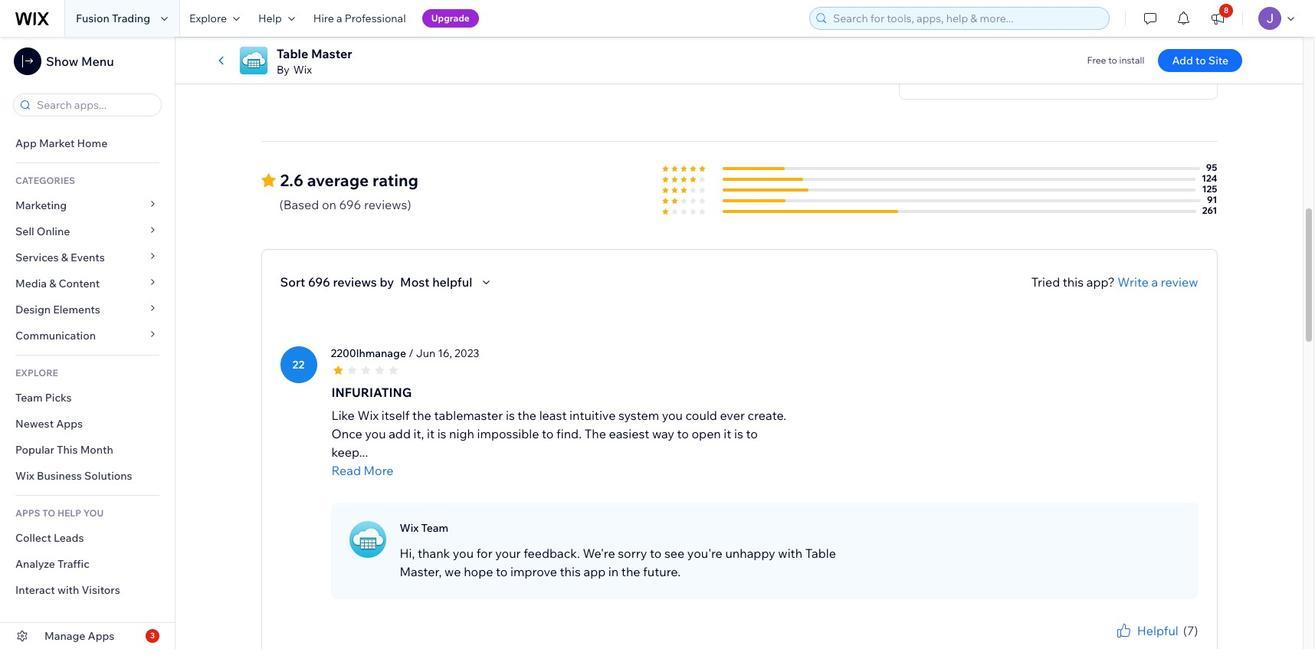 Task type: vqa. For each thing, say whether or not it's contained in the screenshot.
leftmost FAQ
no



Task type: locate. For each thing, give the bounding box(es) containing it.
analyze traffic
[[15, 558, 90, 571]]

0 vertical spatial a
[[337, 12, 343, 25]]

hire
[[314, 12, 334, 25]]

the right in
[[622, 564, 641, 579]]

upgrade
[[431, 12, 470, 24]]

696 right sort
[[308, 274, 330, 290]]

apps
[[56, 417, 83, 431], [88, 630, 115, 643]]

0 horizontal spatial it
[[427, 426, 435, 441]]

1 horizontal spatial this
[[1064, 274, 1084, 290]]

0 vertical spatial table
[[277, 46, 309, 61]]

apps for manage apps
[[88, 630, 115, 643]]

to left "see"
[[650, 546, 662, 561]]

popular this month
[[15, 443, 113, 457]]

it down ever
[[724, 426, 732, 441]]

review
[[1162, 274, 1199, 290]]

1 horizontal spatial &
[[61, 251, 68, 265]]

&
[[61, 251, 68, 265], [49, 277, 56, 291]]

team
[[15, 391, 43, 405], [421, 521, 449, 535]]

0 horizontal spatial 696
[[308, 274, 330, 290]]

you up we
[[453, 546, 474, 561]]

helpful button
[[1115, 622, 1179, 640]]

nigh
[[449, 426, 475, 441]]

a right write
[[1152, 274, 1159, 290]]

this left app
[[560, 564, 581, 579]]

explore
[[189, 12, 227, 25]]

1 vertical spatial &
[[49, 277, 56, 291]]

& inside "link"
[[61, 251, 68, 265]]

for
[[993, 48, 1008, 62], [477, 546, 493, 561]]

2023
[[455, 346, 480, 360]]

wix down infuriating
[[358, 408, 379, 423]]

fusion
[[76, 12, 110, 25]]

it right it,
[[427, 426, 435, 441]]

apps for newest apps
[[56, 417, 83, 431]]

reviews
[[333, 274, 377, 290]]

help button
[[249, 0, 304, 37]]

your
[[496, 546, 521, 561]]

ever
[[720, 408, 745, 423]]

is up impossible
[[506, 408, 515, 423]]

team down explore
[[15, 391, 43, 405]]

apps right manage
[[88, 630, 115, 643]]

sell online
[[15, 225, 70, 238]]

0 vertical spatial for
[[993, 48, 1008, 62]]

wix business solutions
[[15, 469, 132, 483]]

media
[[15, 277, 47, 291]]

fusion trading
[[76, 12, 150, 25]]

picks
[[45, 391, 72, 405]]

Search for tools, apps, help & more... field
[[829, 8, 1105, 29]]

is down ever
[[735, 426, 744, 441]]

most helpful
[[400, 274, 473, 290]]

on
[[322, 197, 337, 212]]

for inside hi, thank you for your feedback. we're sorry to see you're unhappy with table master, we hope to improve this app in the future.
[[477, 546, 493, 561]]

2 horizontal spatial the
[[622, 564, 641, 579]]

design
[[15, 303, 51, 317]]

app
[[15, 137, 37, 150]]

rating
[[373, 170, 419, 190]]

app market home
[[15, 137, 108, 150]]

team up thank
[[421, 521, 449, 535]]

table inside hi, thank you for your feedback. we're sorry to see you're unhappy with table master, we hope to improve this app in the future.
[[806, 546, 837, 561]]

the up it,
[[413, 408, 432, 423]]

you
[[83, 508, 104, 519]]

it,
[[414, 426, 424, 441]]

team inside sidebar element
[[15, 391, 43, 405]]

1 vertical spatial 696
[[308, 274, 330, 290]]

0 vertical spatial &
[[61, 251, 68, 265]]

1 horizontal spatial table
[[806, 546, 837, 561]]

the inside hi, thank you for your feedback. we're sorry to see you're unhappy with table master, we hope to improve this app in the future.
[[622, 564, 641, 579]]

this
[[57, 443, 78, 457]]

1 vertical spatial table
[[806, 546, 837, 561]]

you
[[662, 408, 683, 423], [365, 426, 386, 441], [453, 546, 474, 561]]

team picks link
[[0, 385, 175, 411]]

hi,
[[400, 546, 415, 561]]

table master by wix
[[277, 46, 353, 77]]

1 vertical spatial team
[[421, 521, 449, 535]]

0 horizontal spatial with
[[57, 584, 79, 597]]

to left site
[[1196, 54, 1207, 67]]

you up way
[[662, 408, 683, 423]]

with down traffic
[[57, 584, 79, 597]]

free to install
[[1088, 54, 1145, 66]]

the left least in the bottom left of the page
[[518, 408, 537, 423]]

1 vertical spatial this
[[560, 564, 581, 579]]

wix inside the table master by wix
[[294, 63, 312, 77]]

marketing link
[[0, 192, 175, 219]]

for right us
[[993, 48, 1008, 62]]

0 vertical spatial apps
[[56, 417, 83, 431]]

to inside button
[[1196, 54, 1207, 67]]

impossible
[[477, 426, 540, 441]]

by
[[380, 274, 394, 290]]

design elements
[[15, 303, 100, 317]]

open
[[692, 426, 721, 441]]

1 horizontal spatial you
[[453, 546, 474, 561]]

0 horizontal spatial you
[[365, 426, 386, 441]]

we're
[[583, 546, 616, 561]]

visitors
[[82, 584, 120, 597]]

design elements link
[[0, 297, 175, 323]]

you inside hi, thank you for your feedback. we're sorry to see you're unhappy with table master, we hope to improve this app in the future.
[[453, 546, 474, 561]]

hope
[[464, 564, 493, 579]]

us
[[979, 48, 991, 62]]

help
[[57, 508, 81, 519]]

table right unhappy
[[806, 546, 837, 561]]

marketing
[[15, 199, 67, 212]]

home
[[77, 137, 108, 150]]

apps up the "this"
[[56, 417, 83, 431]]

0 vertical spatial team
[[15, 391, 43, 405]]

this
[[1064, 274, 1084, 290], [560, 564, 581, 579]]

0 vertical spatial you
[[662, 408, 683, 423]]

with inside hi, thank you for your feedback. we're sorry to see you're unhappy with table master, we hope to improve this app in the future.
[[779, 546, 803, 561]]

for up the hope
[[477, 546, 493, 561]]

1 horizontal spatial is
[[506, 408, 515, 423]]

0 horizontal spatial this
[[560, 564, 581, 579]]

interact
[[15, 584, 55, 597]]

visit
[[937, 25, 959, 39]]

professional
[[345, 12, 406, 25]]

1 horizontal spatial for
[[993, 48, 1008, 62]]

& for content
[[49, 277, 56, 291]]

1 vertical spatial apps
[[88, 630, 115, 643]]

services & events link
[[0, 245, 175, 271]]

0 horizontal spatial apps
[[56, 417, 83, 431]]

wix inside sidebar element
[[15, 469, 34, 483]]

wix down popular
[[15, 469, 34, 483]]

696 right the on
[[339, 197, 361, 212]]

1 horizontal spatial apps
[[88, 630, 115, 643]]

to down the your
[[496, 564, 508, 579]]

1 vertical spatial for
[[477, 546, 493, 561]]

& right media
[[49, 277, 56, 291]]

analyze traffic link
[[0, 551, 175, 577]]

this inside hi, thank you for your feedback. we're sorry to see you're unhappy with table master, we hope to improve this app in the future.
[[560, 564, 581, 579]]

1 vertical spatial with
[[57, 584, 79, 597]]

& left events
[[61, 251, 68, 265]]

0 horizontal spatial a
[[337, 12, 343, 25]]

1 vertical spatial a
[[1152, 274, 1159, 290]]

2 it from the left
[[724, 426, 732, 441]]

0 vertical spatial with
[[779, 546, 803, 561]]

improve
[[511, 564, 557, 579]]

8 button
[[1202, 0, 1235, 37]]

0 horizontal spatial for
[[477, 546, 493, 561]]

sort
[[280, 274, 305, 290]]

write
[[1118, 274, 1150, 290]]

this left app?
[[1064, 274, 1084, 290]]

696
[[339, 197, 361, 212], [308, 274, 330, 290]]

analyze
[[15, 558, 55, 571]]

1 horizontal spatial 696
[[339, 197, 361, 212]]

easiest
[[609, 426, 650, 441]]

privacy policy link
[[918, 71, 1006, 85]]

1 horizontal spatial with
[[779, 546, 803, 561]]

app
[[584, 564, 606, 579]]

collect leads link
[[0, 525, 175, 551]]

sort 696 reviews by
[[280, 274, 394, 290]]

reviews)
[[364, 197, 412, 212]]

services & events
[[15, 251, 105, 265]]

a right hire
[[337, 12, 343, 25]]

0 horizontal spatial table
[[277, 46, 309, 61]]

is left nigh on the left of the page
[[438, 426, 447, 441]]

market
[[39, 137, 75, 150]]

hi, thank you for your feedback. we're sorry to see you're unhappy with table master, we hope to improve this app in the future.
[[400, 546, 837, 579]]

solutions
[[84, 469, 132, 483]]

0 vertical spatial 696
[[339, 197, 361, 212]]

1 horizontal spatial it
[[724, 426, 732, 441]]

(based
[[280, 197, 319, 212]]

you left add
[[365, 426, 386, 441]]

website
[[980, 25, 1021, 39]]

with right unhappy
[[779, 546, 803, 561]]

wix right by
[[294, 63, 312, 77]]

communication link
[[0, 323, 175, 349]]

collect leads
[[15, 531, 84, 545]]

jun
[[416, 346, 436, 360]]

tried this app? write a review
[[1032, 274, 1199, 290]]

show
[[46, 54, 78, 69]]

/
[[409, 346, 414, 360]]

0 horizontal spatial team
[[15, 391, 43, 405]]

0 horizontal spatial &
[[49, 277, 56, 291]]

2 vertical spatial you
[[453, 546, 474, 561]]

table up by
[[277, 46, 309, 61]]

1 it from the left
[[427, 426, 435, 441]]

wix up hi,
[[400, 521, 419, 535]]



Task type: describe. For each thing, give the bounding box(es) containing it.
read more button
[[332, 461, 792, 480]]

elements
[[53, 303, 100, 317]]

policy
[[976, 71, 1006, 85]]

like
[[332, 408, 355, 423]]

most
[[400, 274, 430, 290]]

see
[[665, 546, 685, 561]]

wix business solutions link
[[0, 463, 175, 489]]

91
[[1208, 194, 1218, 205]]

add to site
[[1173, 54, 1229, 67]]

contact us for support
[[937, 48, 1050, 62]]

newest apps link
[[0, 411, 175, 437]]

tried
[[1032, 274, 1061, 290]]

newest apps
[[15, 417, 83, 431]]

table inside the table master by wix
[[277, 46, 309, 61]]

interact with visitors
[[15, 584, 120, 597]]

system
[[619, 408, 660, 423]]

with inside sidebar element
[[57, 584, 79, 597]]

upgrade button
[[422, 9, 479, 28]]

0 horizontal spatial is
[[438, 426, 447, 441]]

to
[[42, 508, 55, 519]]

2200lhmanage
[[331, 346, 406, 360]]

collect
[[15, 531, 51, 545]]

the
[[585, 426, 607, 441]]

2200lhmanage / jun 16, 2023
[[331, 346, 480, 360]]

2 horizontal spatial you
[[662, 408, 683, 423]]

show menu
[[46, 54, 114, 69]]

services
[[15, 251, 59, 265]]

& for events
[[61, 251, 68, 265]]

to down create.
[[746, 426, 758, 441]]

1 vertical spatial you
[[365, 426, 386, 441]]

to right free at the right top of the page
[[1109, 54, 1118, 66]]

communication
[[15, 329, 98, 343]]

month
[[80, 443, 113, 457]]

master,
[[400, 564, 442, 579]]

infuriating like wix itself the tablemaster is the least intuitive system you could ever create. once you add it, it is nigh impossible to find. the easiest way to open it is to keep... read more
[[332, 385, 787, 478]]

explore
[[15, 367, 58, 379]]

apps to help you
[[15, 508, 104, 519]]

2.6 average rating
[[280, 170, 419, 190]]

privacy policy
[[937, 71, 1006, 85]]

install
[[1120, 54, 1145, 66]]

manage
[[44, 630, 85, 643]]

w i image
[[349, 521, 386, 558]]

261
[[1203, 204, 1218, 216]]

apps
[[15, 508, 40, 519]]

visit our website
[[937, 25, 1021, 39]]

helpful
[[1138, 623, 1179, 639]]

show menu button
[[14, 48, 114, 75]]

in
[[609, 564, 619, 579]]

wix inside infuriating like wix itself the tablemaster is the least intuitive system you could ever create. once you add it, it is nigh impossible to find. the easiest way to open it is to keep... read more
[[358, 408, 379, 423]]

least
[[540, 408, 567, 423]]

menu
[[81, 54, 114, 69]]

table master logo image
[[240, 47, 268, 74]]

popular
[[15, 443, 54, 457]]

3
[[150, 631, 155, 641]]

manage apps
[[44, 630, 115, 643]]

future.
[[643, 564, 681, 579]]

read
[[332, 463, 361, 478]]

interact with visitors link
[[0, 577, 175, 604]]

2 horizontal spatial is
[[735, 426, 744, 441]]

average
[[307, 170, 369, 190]]

sell online link
[[0, 219, 175, 245]]

helpful
[[433, 274, 473, 290]]

most helpful button
[[400, 273, 496, 291]]

privacy
[[937, 71, 973, 85]]

125
[[1203, 183, 1218, 194]]

app?
[[1087, 274, 1116, 290]]

0 horizontal spatial the
[[413, 408, 432, 423]]

sidebar element
[[0, 37, 176, 650]]

add to site button
[[1159, 49, 1243, 72]]

add
[[389, 426, 411, 441]]

app market home link
[[0, 130, 175, 156]]

hire a professional
[[314, 12, 406, 25]]

visit our website link
[[918, 25, 1021, 39]]

8
[[1225, 5, 1230, 15]]

0 vertical spatial this
[[1064, 274, 1084, 290]]

contact
[[937, 48, 977, 62]]

media & content
[[15, 277, 100, 291]]

master
[[311, 46, 353, 61]]

add
[[1173, 54, 1194, 67]]

to right way
[[678, 426, 689, 441]]

to down least in the bottom left of the page
[[542, 426, 554, 441]]

hire a professional link
[[304, 0, 415, 37]]

1 horizontal spatial a
[[1152, 274, 1159, 290]]

you're
[[688, 546, 723, 561]]

124
[[1202, 172, 1218, 184]]

newest
[[15, 417, 54, 431]]

Search apps... field
[[32, 94, 156, 116]]

1 horizontal spatial the
[[518, 408, 537, 423]]

intuitive
[[570, 408, 616, 423]]

find.
[[557, 426, 582, 441]]

site
[[1209, 54, 1229, 67]]

1 horizontal spatial team
[[421, 521, 449, 535]]

we
[[445, 564, 461, 579]]

feedback.
[[524, 546, 580, 561]]



